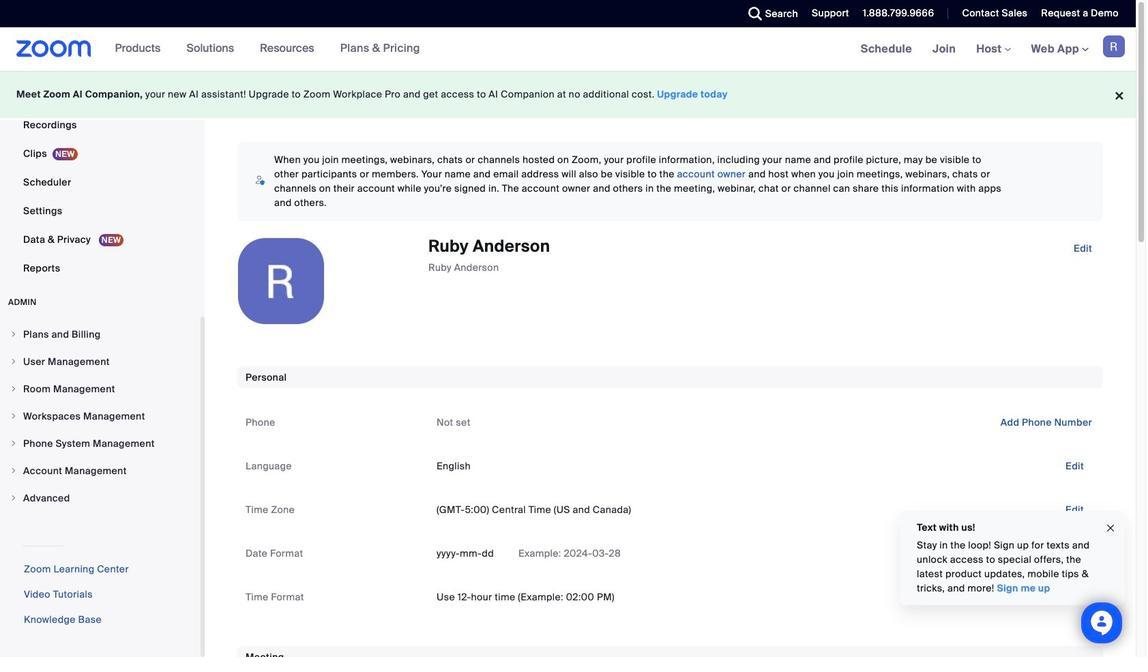 Task type: locate. For each thing, give the bounding box(es) containing it.
admin menu menu
[[0, 321, 201, 512]]

5 right image from the top
[[10, 494, 18, 502]]

personal menu menu
[[0, 0, 201, 283]]

menu item
[[0, 321, 201, 347], [0, 349, 201, 375], [0, 376, 201, 402], [0, 403, 201, 429], [0, 431, 201, 457], [0, 458, 201, 484], [0, 485, 201, 511]]

close image
[[1106, 520, 1116, 536]]

1 vertical spatial right image
[[10, 412, 18, 420]]

user photo image
[[238, 238, 324, 324]]

banner
[[0, 27, 1136, 72]]

footer
[[0, 71, 1136, 118]]

right image
[[10, 330, 18, 338], [10, 385, 18, 393], [10, 439, 18, 448], [10, 467, 18, 475], [10, 494, 18, 502]]

1 right image from the top
[[10, 358, 18, 366]]

right image for 6th menu item from the bottom of the the admin menu menu at the left of page
[[10, 358, 18, 366]]

product information navigation
[[105, 27, 431, 71]]

0 vertical spatial right image
[[10, 358, 18, 366]]

profile picture image
[[1103, 35, 1125, 57]]

edit user photo image
[[270, 275, 292, 287]]

2 right image from the top
[[10, 412, 18, 420]]

right image
[[10, 358, 18, 366], [10, 412, 18, 420]]



Task type: describe. For each thing, give the bounding box(es) containing it.
6 menu item from the top
[[0, 458, 201, 484]]

4 menu item from the top
[[0, 403, 201, 429]]

2 right image from the top
[[10, 385, 18, 393]]

1 right image from the top
[[10, 330, 18, 338]]

meetings navigation
[[851, 27, 1136, 72]]

zoom logo image
[[16, 40, 91, 57]]

2 menu item from the top
[[0, 349, 201, 375]]

3 right image from the top
[[10, 439, 18, 448]]

5 menu item from the top
[[0, 431, 201, 457]]

1 menu item from the top
[[0, 321, 201, 347]]

3 menu item from the top
[[0, 376, 201, 402]]

7 menu item from the top
[[0, 485, 201, 511]]

right image for 4th menu item from the top
[[10, 412, 18, 420]]

4 right image from the top
[[10, 467, 18, 475]]



Task type: vqa. For each thing, say whether or not it's contained in the screenshot.
first menu item from the top
yes



